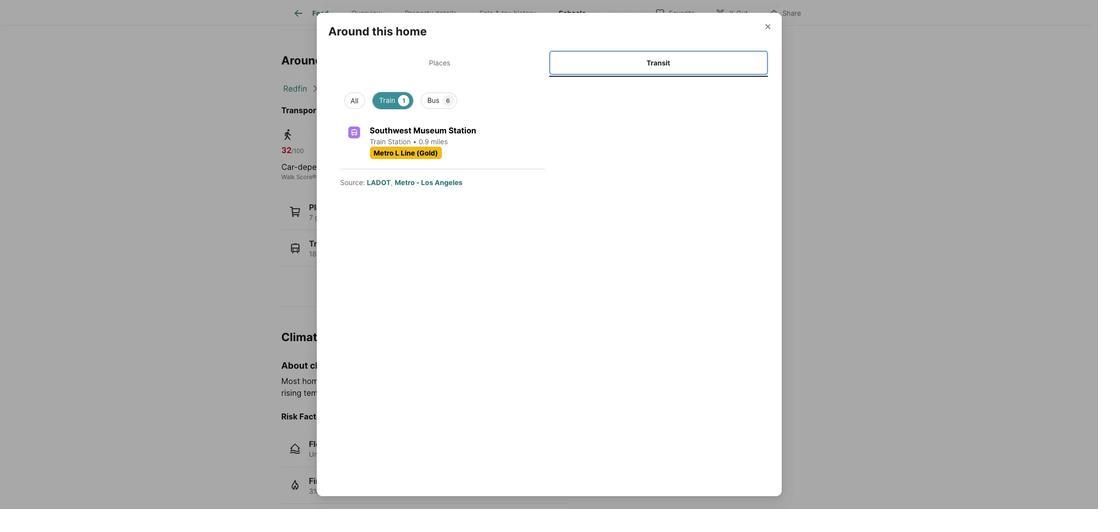 Task type: vqa. For each thing, say whether or not it's contained in the screenshot.
may
yes



Task type: locate. For each thing, give the bounding box(es) containing it.
- up being
[[352, 476, 356, 486]]

factor inside fire factor - moderate 3% chance of being in a wildfire in next 30 years
[[325, 476, 350, 486]]

favorite
[[669, 9, 695, 17]]

0 vertical spatial to
[[632, 376, 640, 386]]

property
[[405, 9, 433, 17]]

2 horizontal spatial score
[[458, 173, 474, 181]]

metro inside southwest museum station train station • 0.9 miles metro l line (gold)
[[374, 149, 394, 157]]

station up l
[[388, 138, 411, 146]]

places tab
[[330, 51, 549, 75]]

factor right 'risk'
[[299, 412, 324, 422]]

1 horizontal spatial climate
[[557, 376, 584, 386]]

0 vertical spatial places
[[429, 59, 450, 67]]

a
[[383, 487, 387, 495]]

this
[[372, 25, 393, 38], [325, 54, 346, 67]]

2 vertical spatial transit
[[309, 239, 336, 249]]

in right flood
[[363, 450, 369, 459]]

0 horizontal spatial home
[[349, 54, 380, 67]]

0 vertical spatial next
[[371, 450, 385, 459]]

los angeles link
[[374, 84, 419, 93]]

1 horizontal spatial ®
[[405, 173, 409, 181]]

0 vertical spatial around this home
[[328, 25, 427, 38]]

redfin link
[[283, 84, 307, 93]]

homes
[[302, 376, 327, 386]]

of inside fire factor - moderate 3% chance of being in a wildfire in next 30 years
[[346, 487, 353, 495]]

15
[[445, 145, 454, 155]]

1 ® from the left
[[312, 173, 316, 181]]

1 vertical spatial train
[[370, 138, 386, 146]]

® for dependent
[[312, 173, 316, 181]]

/100 left l
[[378, 147, 390, 155]]

1 horizontal spatial to
[[632, 376, 640, 386]]

tax
[[502, 9, 512, 17]]

,
[[391, 179, 393, 187]]

in inside flood factor - minimal unlikely to flood in next 30 years
[[363, 450, 369, 459]]

® down transit at the left
[[405, 173, 409, 181]]

0 horizontal spatial in
[[363, 450, 369, 459]]

factor
[[299, 412, 324, 422], [332, 439, 357, 449], [325, 476, 350, 486]]

angeles up 1
[[389, 84, 419, 93]]

1 /100 from the left
[[292, 147, 304, 155]]

® down dependent
[[312, 173, 316, 181]]

metro right ,
[[395, 179, 415, 187]]

score inside somewhat bikeable bike score
[[458, 173, 474, 181]]

and
[[463, 376, 477, 386], [356, 388, 370, 398]]

0 horizontal spatial transit
[[309, 239, 336, 249]]

1 vertical spatial tab list
[[328, 49, 770, 77]]

transit tab
[[549, 51, 768, 75]]

1 vertical spatial station
[[388, 138, 411, 146]]

places
[[429, 59, 450, 67], [309, 202, 335, 212]]

1 vertical spatial 30
[[438, 487, 447, 495]]

0 vertical spatial factor
[[299, 412, 324, 422]]

0 vertical spatial of
[[387, 376, 395, 386]]

22
[[349, 213, 358, 222]]

places inside places 7 groceries, 22 restaurants, 8 parks
[[309, 202, 335, 212]]

risks
[[327, 330, 354, 344], [344, 360, 365, 371]]

-
[[416, 179, 420, 187], [359, 439, 363, 449], [352, 476, 356, 486]]

score right walk
[[296, 173, 312, 181]]

places for places
[[429, 59, 450, 67]]

2 horizontal spatial transit
[[647, 59, 670, 67]]

0 vertical spatial this
[[372, 25, 393, 38]]

- up flood
[[359, 439, 363, 449]]

2 ® from the left
[[405, 173, 409, 181]]

los up sea
[[374, 84, 387, 93]]

0 horizontal spatial ®
[[312, 173, 316, 181]]

1 horizontal spatial places
[[429, 59, 450, 67]]

2 horizontal spatial in
[[414, 487, 420, 495]]

30 inside fire factor - moderate 3% chance of being in a wildfire in next 30 years
[[438, 487, 447, 495]]

flood factor - minimal unlikely to flood in next 30 years
[[309, 439, 416, 459]]

score for car-
[[296, 173, 312, 181]]

1 vertical spatial metro
[[395, 179, 415, 187]]

3 score from the left
[[458, 173, 474, 181]]

list box containing train
[[336, 89, 762, 109]]

and left may on the left bottom of the page
[[463, 376, 477, 386]]

this up california link
[[325, 54, 346, 67]]

redfin
[[283, 84, 307, 93]]

1 vertical spatial to
[[336, 450, 343, 459]]

0 vertical spatial risks
[[327, 330, 354, 344]]

in right 'wildfire'
[[414, 487, 420, 495]]

1 vertical spatial -
[[359, 439, 363, 449]]

/100 inside the 32 /100
[[292, 147, 304, 155]]

- inside fire factor - moderate 3% chance of being in a wildfire in next 30 years
[[352, 476, 356, 486]]

•
[[413, 138, 417, 146]]

1 horizontal spatial next
[[422, 487, 436, 495]]

in left a
[[375, 487, 381, 495]]

1 vertical spatial this
[[325, 54, 346, 67]]

factor up chance
[[325, 476, 350, 486]]

- for moderate
[[352, 476, 356, 486]]

home up california
[[349, 54, 380, 67]]

94
[[363, 250, 372, 258]]

0 vertical spatial angeles
[[389, 84, 419, 93]]

1 horizontal spatial -
[[359, 439, 363, 449]]

0 vertical spatial years
[[398, 450, 416, 459]]

change
[[586, 376, 614, 386]]

score inside some transit transit score ®
[[389, 173, 405, 181]]

next inside flood factor - minimal unlikely to flood in next 30 years
[[371, 450, 385, 459]]

around this home dialog
[[317, 13, 782, 497]]

risks up the some
[[344, 360, 365, 371]]

1 horizontal spatial years
[[449, 487, 466, 495]]

0 horizontal spatial angeles
[[389, 84, 419, 93]]

1 horizontal spatial home
[[396, 25, 427, 38]]

0 horizontal spatial and
[[356, 388, 370, 398]]

tab list
[[281, 0, 605, 25], [328, 49, 770, 77]]

0 vertical spatial -
[[416, 179, 420, 187]]

1 vertical spatial transit
[[368, 173, 387, 181]]

of right the risk on the left bottom of the page
[[387, 376, 395, 386]]

0 horizontal spatial next
[[371, 450, 385, 459]]

0 vertical spatial climate
[[310, 360, 342, 371]]

station up 15
[[449, 126, 476, 136]]

flood
[[309, 439, 330, 449]]

0 vertical spatial metro
[[374, 149, 394, 157]]

x-out button
[[707, 2, 756, 22]]

2 /100 from the left
[[378, 147, 390, 155]]

® inside some transit transit score ®
[[405, 173, 409, 181]]

30 down the minimal
[[387, 450, 396, 459]]

/100 for 27
[[378, 147, 390, 155]]

1 horizontal spatial and
[[463, 376, 477, 386]]

bikeable
[[487, 162, 518, 172]]

sale
[[479, 9, 493, 17]]

fire factor - moderate 3% chance of being in a wildfire in next 30 years
[[309, 476, 466, 495]]

2 score from the left
[[389, 173, 405, 181]]

around this home inside around this home element
[[328, 25, 427, 38]]

transit inside tab
[[647, 59, 670, 67]]

levels.
[[387, 388, 411, 398]]

1 horizontal spatial angeles
[[435, 179, 463, 187]]

0 horizontal spatial /100
[[292, 147, 304, 155]]

0 horizontal spatial 30
[[387, 450, 396, 459]]

0 vertical spatial los
[[374, 84, 387, 93]]

- inside flood factor - minimal unlikely to flood in next 30 years
[[359, 439, 363, 449]]

1 vertical spatial los
[[421, 179, 433, 187]]

score inside car-dependent walk score ®
[[296, 173, 312, 181]]

southwest museum station train station • 0.9 miles metro l line (gold)
[[370, 126, 476, 157]]

view
[[397, 105, 417, 115]]

this down overview
[[372, 25, 393, 38]]

3%
[[309, 487, 319, 495]]

around this home down overview
[[328, 25, 427, 38]]

/100 for 32
[[292, 147, 304, 155]]

score down somewhat
[[458, 173, 474, 181]]

los inside around this home dialog
[[421, 179, 433, 187]]

places inside tab
[[429, 59, 450, 67]]

1 horizontal spatial los
[[421, 179, 433, 187]]

0 horizontal spatial places
[[309, 202, 335, 212]]

27 /100
[[368, 145, 390, 155]]

0 horizontal spatial -
[[352, 476, 356, 486]]

transit inside transit 182, 251, 81, 90, 94
[[309, 239, 336, 249]]

0 horizontal spatial score
[[296, 173, 312, 181]]

0 vertical spatial 30
[[387, 450, 396, 459]]

home
[[396, 25, 427, 38], [349, 54, 380, 67]]

1 vertical spatial places
[[309, 202, 335, 212]]

next right 'wildfire'
[[422, 487, 436, 495]]

car-dependent walk score ®
[[281, 162, 338, 181]]

angeles inside around this home dialog
[[435, 179, 463, 187]]

1 horizontal spatial 30
[[438, 487, 447, 495]]

1 vertical spatial around this home
[[281, 54, 380, 67]]

- for minimal
[[359, 439, 363, 449]]

climate right by
[[557, 376, 584, 386]]

® inside car-dependent walk score ®
[[312, 173, 316, 181]]

30 right 'wildfire'
[[438, 487, 447, 495]]

unlikely
[[309, 450, 334, 459]]

factor up flood
[[332, 439, 357, 449]]

climate up homes
[[310, 360, 342, 371]]

2 vertical spatial factor
[[325, 476, 350, 486]]

natural
[[397, 376, 423, 386]]

station
[[449, 126, 476, 136], [388, 138, 411, 146]]

2 horizontal spatial -
[[416, 179, 420, 187]]

due
[[616, 376, 630, 386]]

around this home
[[328, 25, 427, 38], [281, 54, 380, 67]]

home down the property at the left
[[396, 25, 427, 38]]

train up sea
[[379, 96, 395, 105]]

sea
[[372, 388, 385, 398]]

/100 up car-
[[292, 147, 304, 155]]

factor for fire
[[325, 476, 350, 486]]

1 horizontal spatial around
[[328, 25, 369, 38]]

0 vertical spatial station
[[449, 126, 476, 136]]

transit inside some transit transit score ®
[[368, 173, 387, 181]]

score down transit at the left
[[389, 173, 405, 181]]

1 vertical spatial angeles
[[435, 179, 463, 187]]

0 vertical spatial around
[[328, 25, 369, 38]]

to left flood
[[336, 450, 343, 459]]

ladot
[[367, 179, 391, 187]]

washington
[[461, 84, 505, 93]]

climate
[[281, 330, 324, 344]]

1 horizontal spatial /100
[[378, 147, 390, 155]]

1 vertical spatial next
[[422, 487, 436, 495]]

ln
[[419, 105, 428, 115]]

tab list containing feed
[[281, 0, 605, 25]]

1 horizontal spatial of
[[387, 376, 395, 386]]

1 vertical spatial home
[[349, 54, 380, 67]]

0 horizontal spatial of
[[346, 487, 353, 495]]

4124
[[360, 105, 379, 115]]

mount washington
[[435, 84, 505, 93]]

- right ,
[[416, 179, 420, 187]]

train
[[379, 96, 395, 105], [370, 138, 386, 146]]

years
[[398, 450, 416, 459], [449, 487, 466, 495]]

1 vertical spatial of
[[346, 487, 353, 495]]

and down the some
[[356, 388, 370, 398]]

1 horizontal spatial metro
[[395, 179, 415, 187]]

tab list containing places
[[328, 49, 770, 77]]

1 horizontal spatial this
[[372, 25, 393, 38]]

1 vertical spatial factor
[[332, 439, 357, 449]]

0 horizontal spatial metro
[[374, 149, 394, 157]]

have
[[329, 376, 347, 386]]

places up groceries,
[[309, 202, 335, 212]]

around this home element
[[328, 13, 439, 39]]

around this home up california link
[[281, 54, 380, 67]]

0 horizontal spatial station
[[388, 138, 411, 146]]

risks up about climate risks
[[327, 330, 354, 344]]

of
[[387, 376, 395, 386], [346, 487, 353, 495]]

score for somewhat
[[458, 173, 474, 181]]

places for places 7 groceries, 22 restaurants, 8 parks
[[309, 202, 335, 212]]

1 score from the left
[[296, 173, 312, 181]]

0 vertical spatial tab list
[[281, 0, 605, 25]]

1 vertical spatial years
[[449, 487, 466, 495]]

tab list inside around this home dialog
[[328, 49, 770, 77]]

around down overview
[[328, 25, 369, 38]]

0 horizontal spatial climate
[[310, 360, 342, 371]]

list box
[[336, 89, 762, 109]]

1 horizontal spatial station
[[449, 126, 476, 136]]

flood
[[345, 450, 362, 459]]

list box inside around this home dialog
[[336, 89, 762, 109]]

places up mount
[[429, 59, 450, 67]]

251,
[[324, 250, 338, 258]]

next down the minimal
[[371, 450, 385, 459]]

0 horizontal spatial to
[[336, 450, 343, 459]]

by
[[546, 376, 555, 386]]

0 horizontal spatial this
[[325, 54, 346, 67]]

around inside dialog
[[328, 25, 369, 38]]

2 vertical spatial -
[[352, 476, 356, 486]]

to inside 'most homes have some risk of natural disasters, and may be impacted by climate change due to rising temperatures and sea levels.'
[[632, 376, 640, 386]]

los
[[374, 84, 387, 93], [421, 179, 433, 187]]

around up redfin link
[[281, 54, 322, 67]]

1 vertical spatial and
[[356, 388, 370, 398]]

1 horizontal spatial transit
[[368, 173, 387, 181]]

walk
[[281, 173, 295, 181]]

0 vertical spatial transit
[[647, 59, 670, 67]]

mount
[[435, 84, 459, 93]]

32 /100
[[281, 145, 304, 155]]

score for some
[[389, 173, 405, 181]]

angeles down somewhat
[[435, 179, 463, 187]]

/100 inside 27 /100
[[378, 147, 390, 155]]

transit for transit
[[647, 59, 670, 67]]

to right due
[[632, 376, 640, 386]]

los left bike
[[421, 179, 433, 187]]

factor inside flood factor - minimal unlikely to flood in next 30 years
[[332, 439, 357, 449]]

0 horizontal spatial years
[[398, 450, 416, 459]]

0 vertical spatial home
[[396, 25, 427, 38]]

1 horizontal spatial score
[[389, 173, 405, 181]]

moderate
[[357, 476, 395, 486]]

factor for flood
[[332, 439, 357, 449]]

1 vertical spatial climate
[[557, 376, 584, 386]]

train down southwest
[[370, 138, 386, 146]]

metro left l
[[374, 149, 394, 157]]

of left being
[[346, 487, 353, 495]]

1 vertical spatial around
[[281, 54, 322, 67]]



Task type: describe. For each thing, give the bounding box(es) containing it.
1 vertical spatial risks
[[344, 360, 365, 371]]

27
[[368, 145, 378, 155]]

® for transit
[[405, 173, 409, 181]]

temperatures
[[304, 388, 354, 398]]

1 horizontal spatial in
[[375, 487, 381, 495]]

30 inside flood factor - minimal unlikely to flood in next 30 years
[[387, 450, 396, 459]]

years inside fire factor - moderate 3% chance of being in a wildfire in next 30 years
[[449, 487, 466, 495]]

impacted
[[509, 376, 544, 386]]

wildfire
[[389, 487, 412, 495]]

all
[[351, 97, 358, 105]]

some
[[368, 162, 389, 172]]

0 horizontal spatial around
[[281, 54, 322, 67]]

southwest
[[370, 126, 412, 136]]

of inside 'most homes have some risk of natural disasters, and may be impacted by climate change due to rising temperatures and sea levels.'
[[387, 376, 395, 386]]

factor for risk
[[299, 412, 324, 422]]

risk
[[372, 376, 385, 386]]

x-out
[[729, 9, 748, 17]]

museum
[[413, 126, 447, 136]]

dependent
[[298, 162, 338, 172]]

overview
[[351, 9, 382, 17]]

climate risks
[[281, 330, 354, 344]]

about climate risks
[[281, 360, 365, 371]]

some transit transit score ®
[[368, 162, 415, 181]]

0 vertical spatial and
[[463, 376, 477, 386]]

groceries,
[[315, 213, 347, 222]]

risk factor
[[281, 412, 324, 422]]

0.9
[[419, 138, 429, 146]]

property details
[[405, 9, 457, 17]]

chance
[[321, 487, 345, 495]]

7
[[309, 213, 313, 222]]

ladot link
[[367, 179, 391, 187]]

most homes have some risk of natural disasters, and may be impacted by climate change due to rising temperatures and sea levels.
[[281, 376, 640, 398]]

(gold)
[[417, 149, 438, 157]]

home inside dialog
[[396, 25, 427, 38]]

transit 182, 251, 81, 90, 94
[[309, 239, 372, 258]]

parks
[[407, 213, 425, 222]]

transit
[[391, 162, 415, 172]]

places 7 groceries, 22 restaurants, 8 parks
[[309, 202, 425, 222]]

being
[[355, 487, 373, 495]]

8
[[400, 213, 405, 222]]

x-
[[729, 9, 736, 17]]

most
[[281, 376, 300, 386]]

mount washington link
[[435, 84, 505, 93]]

0 horizontal spatial los
[[374, 84, 387, 93]]

next inside fire factor - moderate 3% chance of being in a wildfire in next 30 years
[[422, 487, 436, 495]]

los angeles
[[374, 84, 419, 93]]

restaurants,
[[359, 213, 398, 222]]

minimal
[[364, 439, 395, 449]]

some
[[349, 376, 370, 386]]

to inside flood factor - minimal unlikely to flood in next 30 years
[[336, 450, 343, 459]]

train inside southwest museum station train station • 0.9 miles metro l line (gold)
[[370, 138, 386, 146]]

fire
[[309, 476, 323, 486]]

climate inside 'most homes have some risk of natural disasters, and may be impacted by climate change due to rising temperatures and sea levels.'
[[557, 376, 584, 386]]

bus
[[427, 96, 439, 105]]

somewhat bikeable bike score
[[445, 162, 518, 181]]

feed
[[312, 9, 329, 17]]

favorite button
[[647, 2, 703, 22]]

1
[[403, 97, 405, 105]]

l
[[395, 149, 399, 157]]

81,
[[340, 250, 349, 258]]

car-
[[281, 162, 298, 172]]

transportation near 4124 sea view ln
[[281, 105, 428, 115]]

this inside dialog
[[372, 25, 393, 38]]

&
[[495, 9, 500, 17]]

may
[[480, 376, 495, 386]]

sea
[[381, 105, 396, 115]]

32
[[281, 145, 292, 155]]

sale & tax history tab
[[468, 1, 547, 25]]

california link
[[323, 84, 358, 93]]

sale & tax history
[[479, 9, 536, 17]]

years inside flood factor - minimal unlikely to flood in next 30 years
[[398, 450, 416, 459]]

be
[[497, 376, 507, 386]]

source: ladot , metro - los angeles
[[340, 179, 463, 187]]

6
[[446, 97, 450, 105]]

feed link
[[293, 7, 329, 19]]

out
[[736, 9, 748, 17]]

source:
[[340, 179, 365, 187]]

risk
[[281, 412, 298, 422]]

overview tab
[[340, 1, 394, 25]]

disasters,
[[425, 376, 461, 386]]

miles
[[431, 138, 448, 146]]

metro - los angeles link
[[395, 179, 463, 187]]

near
[[341, 105, 358, 115]]

property details tab
[[394, 1, 468, 25]]

schools
[[559, 9, 586, 17]]

california
[[323, 84, 358, 93]]

somewhat
[[445, 162, 485, 172]]

about
[[281, 360, 308, 371]]

train image
[[348, 127, 360, 139]]

schools tab
[[547, 1, 597, 25]]

share button
[[760, 2, 809, 22]]

rising
[[281, 388, 302, 398]]

- inside around this home dialog
[[416, 179, 420, 187]]

transportation
[[281, 105, 339, 115]]

transit for transit 182, 251, 81, 90, 94
[[309, 239, 336, 249]]

bike
[[445, 173, 457, 181]]

0 vertical spatial train
[[379, 96, 395, 105]]

details
[[435, 9, 457, 17]]

history
[[514, 9, 536, 17]]



